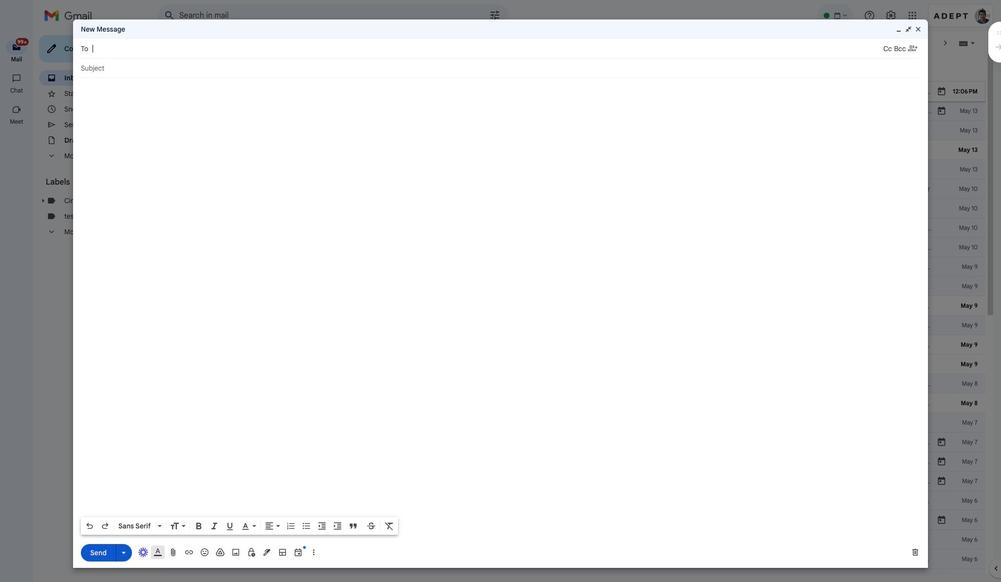 Task type: locate. For each thing, give the bounding box(es) containing it.
9 row from the top
[[158, 238, 986, 257]]

Subject field
[[81, 63, 921, 73]]

heading
[[0, 56, 33, 63], [0, 87, 33, 95], [0, 118, 33, 126], [46, 177, 138, 187]]

pop out image
[[905, 25, 913, 33]]

18 row from the top
[[158, 413, 986, 433]]

20 row from the top
[[158, 452, 986, 472]]

promotions, 3 new messages, tab
[[281, 55, 404, 82]]

7 row from the top
[[158, 199, 986, 218]]

11 row from the top
[[158, 277, 986, 296]]

numbered list ‪(⌘⇧7)‬ image
[[286, 522, 296, 531]]

Message Body text field
[[81, 83, 921, 515]]

more options image
[[311, 548, 317, 558]]

Search in mail search field
[[158, 4, 509, 27]]

insert photo image
[[231, 548, 241, 558]]

14 row from the top
[[158, 335, 986, 355]]

bold ‪(⌘b)‬ image
[[194, 522, 204, 531]]

indent less ‪(⌘[)‬ image
[[317, 522, 327, 531]]

set up a time to meet image
[[293, 548, 303, 558]]

4 row from the top
[[158, 140, 986, 160]]

insert files using drive image
[[215, 548, 225, 558]]

19 row from the top
[[158, 433, 986, 452]]

tab list
[[158, 55, 986, 82]]

undo ‪(⌘z)‬ image
[[85, 522, 95, 531]]

main content
[[158, 55, 986, 583]]

To recipients text field
[[92, 40, 884, 58]]

close image
[[915, 25, 923, 33]]

option
[[117, 522, 156, 531]]

3 row from the top
[[158, 121, 986, 140]]

dialog
[[73, 19, 929, 568]]

mail, 862 unread messages image
[[12, 40, 27, 50]]

toggle confidential mode image
[[247, 548, 256, 558]]

redo ‪(⌘y)‬ image
[[100, 522, 110, 531]]

navigation
[[0, 31, 34, 583]]

search in mail image
[[161, 7, 178, 24]]

10 row from the top
[[158, 257, 986, 277]]

gmail image
[[44, 6, 97, 25]]

minimize image
[[895, 25, 903, 33]]

updates, 7 new messages, tab
[[405, 55, 527, 82]]

23 row from the top
[[158, 511, 986, 530]]

older image
[[941, 38, 951, 48]]

6 row from the top
[[158, 179, 986, 199]]

row
[[158, 82, 986, 101], [158, 101, 986, 121], [158, 121, 986, 140], [158, 140, 986, 160], [158, 160, 986, 179], [158, 179, 986, 199], [158, 199, 986, 218], [158, 218, 986, 238], [158, 238, 986, 257], [158, 257, 986, 277], [158, 277, 986, 296], [158, 296, 986, 316], [158, 316, 986, 335], [158, 335, 986, 355], [158, 355, 986, 374], [158, 374, 986, 394], [158, 394, 986, 413], [158, 413, 986, 433], [158, 433, 986, 452], [158, 452, 986, 472], [158, 472, 986, 491], [158, 491, 986, 511], [158, 511, 986, 530], [158, 530, 986, 550], [158, 550, 986, 569], [158, 569, 986, 583]]

17 row from the top
[[158, 394, 986, 413]]

underline ‪(⌘u)‬ image
[[225, 522, 235, 532]]



Task type: vqa. For each thing, say whether or not it's contained in the screenshot.
Insert link ‪(⌘K)‬ image
yes



Task type: describe. For each thing, give the bounding box(es) containing it.
16 row from the top
[[158, 374, 986, 394]]

strikethrough ‪(⌘⇧x)‬ image
[[367, 522, 376, 531]]

1 row from the top
[[158, 82, 986, 101]]

2 row from the top
[[158, 101, 986, 121]]

primary tab
[[158, 55, 280, 82]]

24 row from the top
[[158, 530, 986, 550]]

15 row from the top
[[158, 355, 986, 374]]

formatting options toolbar
[[81, 518, 398, 535]]

option inside formatting options toolbar
[[117, 522, 156, 531]]

insert signature image
[[262, 548, 272, 558]]

refresh image
[[195, 38, 205, 48]]

13 row from the top
[[158, 316, 986, 335]]

discard draft ‪(⌘⇧d)‬ image
[[911, 548, 921, 558]]

22 row from the top
[[158, 491, 986, 511]]

remove formatting ‪(⌘\)‬ image
[[385, 522, 394, 531]]

indent more ‪(⌘])‬ image
[[333, 522, 343, 531]]

21 row from the top
[[158, 472, 986, 491]]

insert link ‪(⌘k)‬ image
[[184, 548, 194, 558]]

5 row from the top
[[158, 160, 986, 179]]

advanced search options image
[[485, 5, 505, 25]]

italic ‪(⌘i)‬ image
[[210, 522, 219, 531]]

more send options image
[[119, 548, 129, 558]]

8 row from the top
[[158, 218, 986, 238]]

12 row from the top
[[158, 296, 986, 316]]

quote ‪(⌘⇧9)‬ image
[[349, 522, 358, 531]]

settings image
[[886, 10, 897, 21]]

25 row from the top
[[158, 550, 986, 569]]

mon, may 6, 2024, 3:56 am element
[[962, 574, 978, 583]]

attach files image
[[169, 548, 178, 558]]

bulleted list ‪(⌘⇧8)‬ image
[[302, 522, 311, 531]]

insert emoji ‪(⌘⇧2)‬ image
[[200, 548, 210, 558]]

26 row from the top
[[158, 569, 986, 583]]

select a layout image
[[278, 548, 288, 558]]



